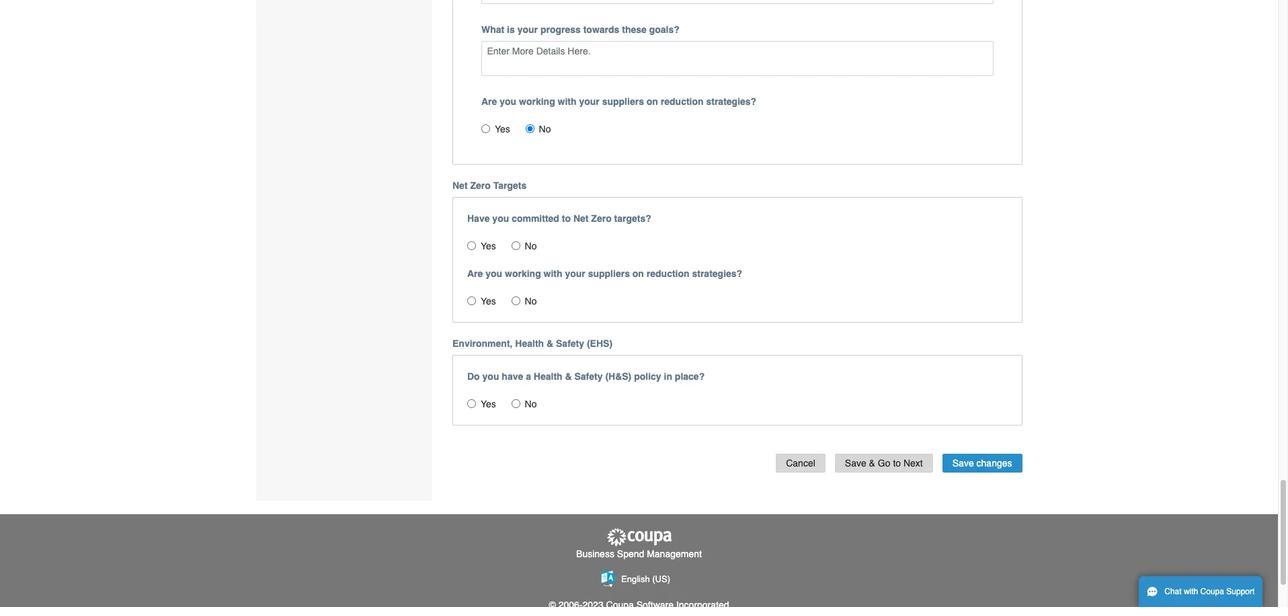 Task type: describe. For each thing, give the bounding box(es) containing it.
chat with coupa support button
[[1139, 576, 1263, 607]]

1 horizontal spatial on
[[647, 96, 658, 107]]

targets
[[493, 180, 527, 191]]

1 vertical spatial are
[[467, 268, 483, 279]]

0 vertical spatial working
[[519, 96, 555, 107]]

a
[[526, 371, 531, 382]]

policy
[[634, 371, 661, 382]]

spend
[[617, 549, 644, 559]]

support
[[1227, 587, 1255, 596]]

save changes button
[[943, 454, 1023, 473]]

to for net
[[562, 213, 571, 224]]

these
[[622, 24, 647, 35]]

save & go to next button
[[835, 454, 933, 473]]

(ehs)
[[587, 338, 613, 349]]

0 vertical spatial reduction
[[661, 96, 704, 107]]

coupa
[[1201, 587, 1225, 596]]

(h&s)
[[605, 371, 632, 382]]

place?
[[675, 371, 705, 382]]

chat
[[1165, 587, 1182, 596]]

2 vertical spatial your
[[565, 268, 586, 279]]

cancel
[[786, 458, 816, 468]]

targets?
[[614, 213, 652, 224]]

cancel link
[[776, 454, 826, 473]]

& inside button
[[869, 458, 876, 468]]

1 vertical spatial are you working with your suppliers on reduction strategies?
[[467, 268, 743, 279]]

chat with coupa support
[[1165, 587, 1255, 596]]

in
[[664, 371, 672, 382]]

next
[[904, 458, 923, 468]]

0 vertical spatial strategies?
[[706, 96, 757, 107]]

1 vertical spatial with
[[544, 268, 563, 279]]

1 horizontal spatial net
[[574, 213, 589, 224]]

yes up environment,
[[481, 296, 496, 306]]

committed
[[512, 213, 559, 224]]

1 vertical spatial suppliers
[[588, 268, 630, 279]]

1 vertical spatial safety
[[575, 371, 603, 382]]

environment, health & safety (ehs)
[[453, 338, 613, 349]]

net zero targets
[[453, 180, 527, 191]]

do
[[467, 371, 480, 382]]

0 horizontal spatial on
[[633, 268, 644, 279]]

0 vertical spatial are you working with your suppliers on reduction strategies?
[[481, 96, 757, 107]]

save for save & go to next
[[845, 458, 867, 468]]

go
[[878, 458, 891, 468]]



Task type: vqa. For each thing, say whether or not it's contained in the screenshot.
T& image
no



Task type: locate. For each thing, give the bounding box(es) containing it.
save changes
[[953, 458, 1012, 468]]

no
[[539, 124, 551, 134], [525, 241, 537, 251], [525, 296, 537, 306], [525, 399, 537, 409]]

yes
[[495, 124, 510, 134], [481, 241, 496, 251], [481, 296, 496, 306], [481, 399, 496, 409]]

save left the go
[[845, 458, 867, 468]]

& left the go
[[869, 458, 876, 468]]

1 horizontal spatial save
[[953, 458, 974, 468]]

1 horizontal spatial to
[[893, 458, 901, 468]]

changes
[[977, 458, 1012, 468]]

0 vertical spatial to
[[562, 213, 571, 224]]

What is your progress towards these goals? text field
[[481, 41, 994, 76]]

save for save changes
[[953, 458, 974, 468]]

0 vertical spatial health
[[515, 338, 544, 349]]

with
[[558, 96, 577, 107], [544, 268, 563, 279], [1184, 587, 1199, 596]]

0 vertical spatial are
[[481, 96, 497, 107]]

1 vertical spatial net
[[574, 213, 589, 224]]

1 horizontal spatial &
[[565, 371, 572, 382]]

yes up the targets at the top of the page
[[495, 124, 510, 134]]

are you working with your suppliers on reduction strategies?
[[481, 96, 757, 107], [467, 268, 743, 279]]

safety
[[556, 338, 584, 349], [575, 371, 603, 382]]

suppliers
[[602, 96, 644, 107], [588, 268, 630, 279]]

zero left "targets?"
[[591, 213, 612, 224]]

english (us)
[[621, 574, 670, 584]]

2 save from the left
[[953, 458, 974, 468]]

english
[[621, 574, 650, 584]]

(us)
[[652, 574, 670, 584]]

safety left (ehs)
[[556, 338, 584, 349]]

are
[[481, 96, 497, 107], [467, 268, 483, 279]]

1 vertical spatial health
[[534, 371, 563, 382]]

1 save from the left
[[845, 458, 867, 468]]

to inside button
[[893, 458, 901, 468]]

working
[[519, 96, 555, 107], [505, 268, 541, 279]]

net up the have
[[453, 180, 468, 191]]

0 horizontal spatial &
[[547, 338, 554, 349]]

1 horizontal spatial zero
[[591, 213, 612, 224]]

2 horizontal spatial &
[[869, 458, 876, 468]]

1 vertical spatial strategies?
[[692, 268, 743, 279]]

environment,
[[453, 338, 513, 349]]

& up do you have a health & safety (h&s) policy in place?
[[547, 338, 554, 349]]

&
[[547, 338, 554, 349], [565, 371, 572, 382], [869, 458, 876, 468]]

0 vertical spatial with
[[558, 96, 577, 107]]

1 vertical spatial to
[[893, 458, 901, 468]]

0 vertical spatial suppliers
[[602, 96, 644, 107]]

0 horizontal spatial to
[[562, 213, 571, 224]]

business spend management
[[576, 549, 702, 559]]

save inside button
[[845, 458, 867, 468]]

0 horizontal spatial net
[[453, 180, 468, 191]]

1 vertical spatial working
[[505, 268, 541, 279]]

1 vertical spatial on
[[633, 268, 644, 279]]

zero
[[470, 180, 491, 191], [591, 213, 612, 224]]

1 vertical spatial zero
[[591, 213, 612, 224]]

your
[[518, 24, 538, 35], [579, 96, 600, 107], [565, 268, 586, 279]]

0 horizontal spatial save
[[845, 458, 867, 468]]

towards
[[584, 24, 620, 35]]

2 vertical spatial with
[[1184, 587, 1199, 596]]

2 vertical spatial &
[[869, 458, 876, 468]]

strategies?
[[706, 96, 757, 107], [692, 268, 743, 279]]

net
[[453, 180, 468, 191], [574, 213, 589, 224]]

with inside button
[[1184, 587, 1199, 596]]

0 horizontal spatial zero
[[470, 180, 491, 191]]

on
[[647, 96, 658, 107], [633, 268, 644, 279]]

save inside button
[[953, 458, 974, 468]]

goals?
[[649, 24, 680, 35]]

0 vertical spatial zero
[[470, 180, 491, 191]]

net right committed
[[574, 213, 589, 224]]

None radio
[[481, 124, 490, 133], [511, 241, 520, 250], [467, 296, 476, 305], [511, 296, 520, 305], [481, 124, 490, 133], [511, 241, 520, 250], [467, 296, 476, 305], [511, 296, 520, 305]]

save & go to next
[[845, 458, 923, 468]]

0 vertical spatial net
[[453, 180, 468, 191]]

yes down environment,
[[481, 399, 496, 409]]

have
[[467, 213, 490, 224]]

None radio
[[526, 124, 534, 133], [467, 241, 476, 250], [467, 399, 476, 408], [511, 399, 520, 408], [526, 124, 534, 133], [467, 241, 476, 250], [467, 399, 476, 408], [511, 399, 520, 408]]

0 vertical spatial your
[[518, 24, 538, 35]]

progress
[[541, 24, 581, 35]]

0 vertical spatial &
[[547, 338, 554, 349]]

reduction
[[661, 96, 704, 107], [647, 268, 690, 279]]

to right committed
[[562, 213, 571, 224]]

0 vertical spatial safety
[[556, 338, 584, 349]]

to
[[562, 213, 571, 224], [893, 458, 901, 468]]

yes down the have
[[481, 241, 496, 251]]

do you have a health & safety (h&s) policy in place?
[[467, 371, 705, 382]]

you
[[500, 96, 517, 107], [492, 213, 509, 224], [486, 268, 502, 279], [483, 371, 499, 382]]

save
[[845, 458, 867, 468], [953, 458, 974, 468]]

What targets have you set for Scope 3 emissions reductions? text field
[[481, 0, 994, 4]]

what is your progress towards these goals?
[[481, 24, 680, 35]]

coupa supplier portal image
[[606, 528, 673, 547]]

what
[[481, 24, 505, 35]]

to right the go
[[893, 458, 901, 468]]

to for next
[[893, 458, 901, 468]]

& right a
[[565, 371, 572, 382]]

0 vertical spatial on
[[647, 96, 658, 107]]

business
[[576, 549, 615, 559]]

management
[[647, 549, 702, 559]]

have you committed to net zero targets?
[[467, 213, 652, 224]]

save left changes
[[953, 458, 974, 468]]

safety left (h&s)
[[575, 371, 603, 382]]

1 vertical spatial reduction
[[647, 268, 690, 279]]

1 vertical spatial &
[[565, 371, 572, 382]]

health up a
[[515, 338, 544, 349]]

health
[[515, 338, 544, 349], [534, 371, 563, 382]]

1 vertical spatial your
[[579, 96, 600, 107]]

health right a
[[534, 371, 563, 382]]

is
[[507, 24, 515, 35]]

zero left the targets at the top of the page
[[470, 180, 491, 191]]

have
[[502, 371, 523, 382]]



